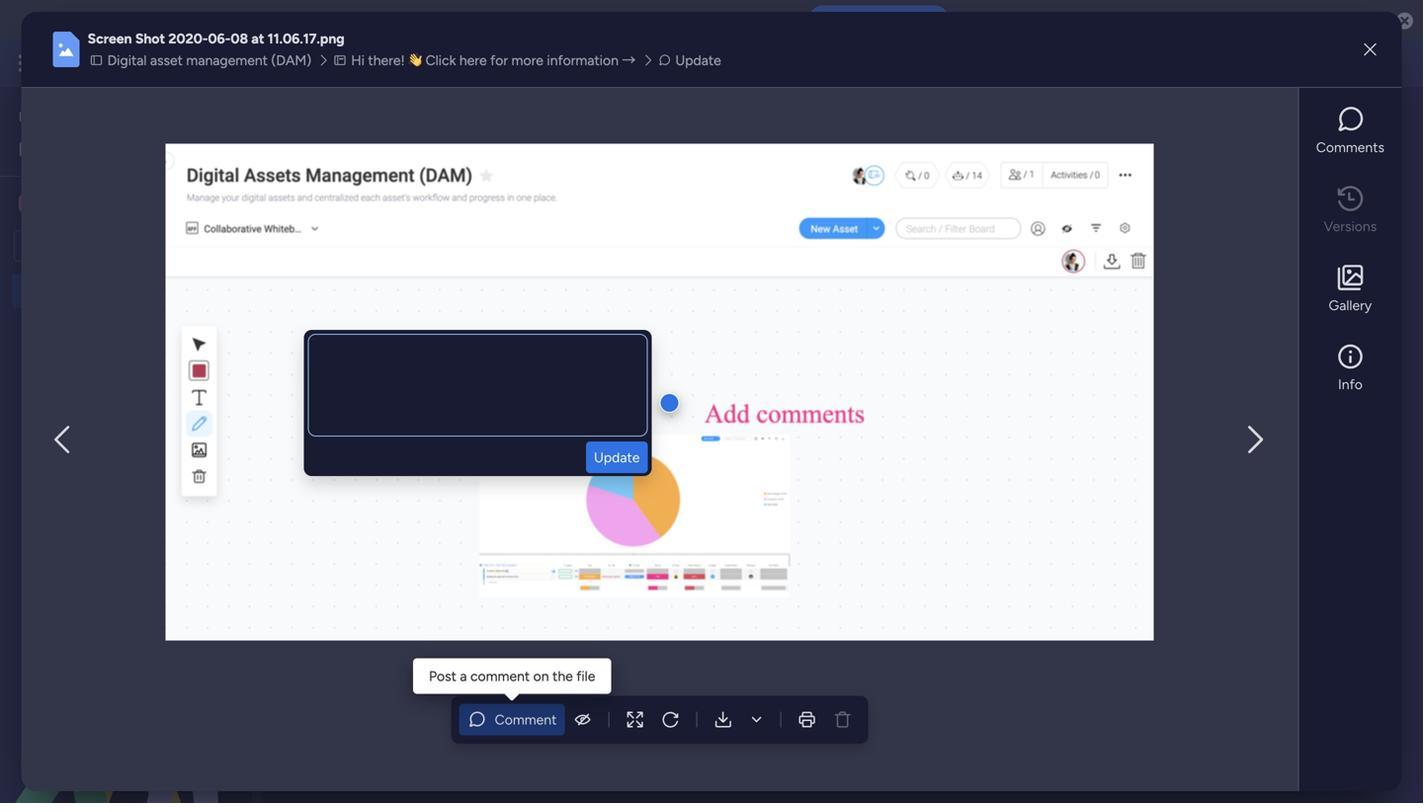 Task type: vqa. For each thing, say whether or not it's contained in the screenshot.
digital asset management (dam)
yes



Task type: locate. For each thing, give the bounding box(es) containing it.
0 vertical spatial screen shot 2020-06-08 at 11.06.17.png
[[88, 30, 345, 47]]

0 vertical spatial digital
[[107, 52, 147, 69]]

here:
[[578, 150, 609, 167]]

0 horizontal spatial more
[[340, 150, 372, 167]]

digital asset management (dam) button
[[88, 50, 317, 71]]

more
[[511, 52, 543, 69], [340, 150, 372, 167]]

automate button
[[1239, 178, 1344, 210]]

the
[[552, 668, 573, 685]]

main
[[330, 185, 360, 202]]

of
[[496, 150, 510, 167], [415, 328, 428, 345]]

post
[[429, 668, 456, 685]]

(dam)
[[271, 52, 311, 69], [723, 102, 824, 146], [210, 283, 251, 299]]

at
[[251, 30, 264, 47], [488, 532, 500, 548], [726, 532, 738, 548], [963, 532, 975, 548]]

list box
[[0, 270, 252, 642]]

select product image
[[18, 53, 38, 73]]

asset inside 'button'
[[340, 238, 372, 255]]

17.51.54.png
[[504, 532, 581, 548]]

website
[[46, 350, 97, 367]]

asset inside button
[[150, 52, 183, 69]]

(dam) left hi
[[271, 52, 311, 69]]

0 horizontal spatial (dam)
[[210, 283, 251, 299]]

2020-
[[168, 30, 208, 47], [406, 532, 445, 548], [643, 532, 682, 548], [881, 532, 920, 548]]

08
[[231, 30, 248, 47], [705, 532, 722, 548], [942, 532, 960, 548]]

digital inside digital asset management (dam) button
[[107, 52, 147, 69]]

1 enable from the left
[[474, 11, 519, 29]]

0 horizontal spatial v1
[[376, 487, 391, 504]]

option
[[0, 273, 252, 277]]

2 vertical spatial digital asset management (dam)
[[46, 283, 251, 299]]

Digital asset management (DAM) field
[[295, 102, 829, 146]]

person
[[674, 238, 717, 255]]

add widget
[[458, 238, 530, 254]]

person button
[[643, 231, 728, 262]]

showing 3 out of 9 files
[[322, 328, 468, 345]]

0 vertical spatial digital asset management (dam)
[[107, 52, 311, 69]]

1 vertical spatial more
[[340, 150, 372, 167]]

public board image left the website
[[21, 349, 40, 368]]

digital up learn
[[300, 102, 399, 146]]

shot up work
[[135, 30, 165, 47]]

digital right public board image
[[46, 283, 86, 299]]

2 horizontal spatial 08
[[942, 532, 960, 548]]

Search field
[[572, 232, 632, 260]]

digital asset management (dam) inside button
[[107, 52, 311, 69]]

1 horizontal spatial 11.06.17.png
[[979, 532, 1054, 548]]

enable desktop notifications on this computer
[[474, 11, 793, 29]]

1 horizontal spatial download image
[[1149, 292, 1169, 311]]

2 vertical spatial digital
[[46, 283, 86, 299]]

1 v1 from the left
[[376, 487, 391, 504]]

v1
[[376, 487, 391, 504], [613, 487, 628, 504], [850, 487, 865, 504]]

1 horizontal spatial (dam)
[[271, 52, 311, 69]]

more inside learn more about this package of templates here: https://youtu.be/9x6_kyyrn_e see more
[[340, 150, 372, 167]]

arrow down image
[[804, 234, 828, 258]]

screen shot 2020-06-08 at 11.08.33.png
[[563, 532, 819, 548]]

update button
[[656, 50, 727, 71], [586, 442, 648, 474], [322, 555, 394, 577], [559, 555, 631, 577], [797, 555, 868, 577]]

1 vertical spatial 11.06.17.png
[[979, 532, 1054, 548]]

monday work management
[[88, 52, 307, 74]]

enable for enable desktop notifications on this computer
[[474, 11, 519, 29]]

0 vertical spatial 11.06.17.png
[[268, 30, 345, 47]]

this
[[695, 11, 722, 29]]

desktop
[[522, 11, 578, 29]]

see left plans
[[346, 55, 369, 72]]

1 public board image from the top
[[21, 315, 40, 334]]

search image
[[478, 294, 494, 310]]

Search in workspace field
[[42, 235, 165, 257]]

1 vertical spatial (dam)
[[723, 102, 824, 146]]

9
[[431, 328, 439, 345]]

of right package
[[496, 150, 510, 167]]

team workload
[[425, 185, 520, 202]]

homepage
[[101, 350, 167, 367]]

asset
[[150, 52, 183, 69], [407, 102, 491, 146], [340, 238, 372, 255], [89, 283, 122, 299]]

new asset
[[307, 238, 372, 255]]

Search for files search field
[[322, 286, 502, 317]]

2 horizontal spatial v1
[[850, 487, 865, 504]]

main table button
[[299, 178, 411, 210]]

1 vertical spatial digital
[[300, 102, 399, 146]]

enable
[[474, 11, 519, 29], [841, 12, 882, 28]]

info button
[[1311, 337, 1390, 400]]

1 horizontal spatial v1
[[613, 487, 628, 504]]

invite / 1
[[1293, 116, 1345, 133]]

new
[[307, 238, 336, 255]]

11.06.17.png
[[268, 30, 345, 47], [979, 532, 1054, 548]]

files
[[443, 328, 468, 345]]

1 vertical spatial screen shot 2020-06-08 at 11.06.17.png
[[800, 532, 1054, 548]]

None search field
[[322, 286, 502, 317]]

0 horizontal spatial 08
[[231, 30, 248, 47]]

enable up for
[[474, 11, 519, 29]]

0 vertical spatial see
[[346, 55, 369, 72]]

1 horizontal spatial more
[[511, 52, 543, 69]]

shot right the 11.08.33.png
[[848, 532, 877, 548]]

0 vertical spatial (dam)
[[271, 52, 311, 69]]

here
[[459, 52, 487, 69]]

see left more
[[813, 149, 836, 166]]

1 horizontal spatial see
[[813, 149, 836, 166]]

see inside "button"
[[346, 55, 369, 72]]

computer
[[725, 11, 793, 29]]

2 vertical spatial (dam)
[[210, 283, 251, 299]]

more right for
[[511, 52, 543, 69]]

https://youtu.be/9x6_kyyrn_e
[[613, 150, 803, 167]]

files view
[[818, 185, 881, 202]]

0 horizontal spatial 11.06.17.png
[[268, 30, 345, 47]]

shot
[[135, 30, 165, 47], [373, 532, 403, 548], [610, 532, 640, 548], [848, 532, 877, 548]]

add widget button
[[422, 230, 539, 262]]

for
[[490, 52, 508, 69]]

screen
[[88, 30, 132, 47], [326, 532, 370, 548], [563, 532, 607, 548], [800, 532, 844, 548]]

1 horizontal spatial digital
[[107, 52, 147, 69]]

06-
[[208, 30, 231, 47], [445, 532, 468, 548], [682, 532, 705, 548], [920, 532, 942, 548]]

v2 search image
[[558, 235, 572, 257]]

0 vertical spatial of
[[496, 150, 510, 167]]

info
[[1338, 376, 1363, 393]]

more up 'main table' button
[[340, 150, 372, 167]]

digital
[[107, 52, 147, 69], [300, 102, 399, 146], [46, 283, 86, 299]]

1 vertical spatial download image
[[746, 710, 766, 730]]

→
[[622, 52, 636, 69]]

screen shot 2020-06-08 at 11.06.17.png
[[88, 30, 345, 47], [800, 532, 1054, 548]]

0 vertical spatial more
[[511, 52, 543, 69]]

0 vertical spatial download image
[[1149, 292, 1169, 311]]

team workload button
[[411, 178, 535, 210]]

0 horizontal spatial see
[[346, 55, 369, 72]]

collaborative whiteboard
[[550, 185, 708, 202]]

1 vertical spatial digital asset management (dam)
[[300, 102, 824, 146]]

1 vertical spatial public board image
[[21, 349, 40, 368]]

public board image down public board image
[[21, 315, 40, 334]]

2 horizontal spatial (dam)
[[723, 102, 824, 146]]

1 horizontal spatial enable
[[841, 12, 882, 28]]

0 horizontal spatial enable
[[474, 11, 519, 29]]

digital left work
[[107, 52, 147, 69]]

public board image
[[21, 315, 40, 334], [21, 349, 40, 368]]

1 horizontal spatial of
[[496, 150, 510, 167]]

enable left the now!
[[841, 12, 882, 28]]

download image
[[1149, 292, 1169, 311], [746, 710, 766, 730]]

of left 9
[[415, 328, 428, 345]]

enable inside enable now! button
[[841, 12, 882, 28]]

see plans
[[346, 55, 405, 72]]

(dam) up redesign
[[210, 283, 251, 299]]

2 enable from the left
[[841, 12, 882, 28]]

(dam) up https://youtu.be/9x6_kyyrn_e
[[723, 102, 824, 146]]

digital asset management (dam)
[[107, 52, 311, 69], [300, 102, 824, 146], [46, 283, 251, 299]]

0 vertical spatial public board image
[[21, 315, 40, 334]]

1 vertical spatial see
[[813, 149, 836, 166]]

file
[[576, 668, 595, 685]]

collaborative whiteboard button
[[535, 178, 708, 210]]

gallery
[[1329, 297, 1372, 314]]

templates
[[513, 150, 575, 167]]

management
[[199, 52, 307, 74], [186, 52, 268, 69], [499, 102, 715, 146], [125, 283, 207, 299]]

this
[[415, 150, 438, 167]]

c
[[24, 195, 34, 212]]

1 vertical spatial of
[[415, 328, 428, 345]]



Task type: describe. For each thing, give the bounding box(es) containing it.
gallery button
[[1311, 258, 1390, 321]]

collaborative
[[550, 185, 632, 202]]

2 v1 from the left
[[613, 487, 628, 504]]

lottie animation element
[[0, 604, 252, 803]]

add
[[458, 238, 484, 254]]

angle down image
[[390, 239, 399, 254]]

management inside button
[[186, 52, 268, 69]]

of inside learn more about this package of templates here: https://youtu.be/9x6_kyyrn_e see more
[[496, 150, 510, 167]]

files
[[818, 185, 846, 202]]

invite
[[1293, 116, 1327, 133]]

on
[[671, 11, 691, 29]]

package
[[441, 150, 493, 167]]

more
[[840, 149, 872, 166]]

shot right 17.51.54.png
[[610, 532, 640, 548]]

09
[[468, 532, 485, 548]]

integrate
[[1073, 185, 1130, 202]]

comment
[[495, 711, 557, 728]]

gallery layout group
[[1058, 286, 1133, 318]]

see more link
[[811, 147, 874, 167]]

click
[[426, 52, 456, 69]]

post a comment on the file
[[429, 668, 595, 685]]

learn
[[302, 150, 337, 167]]

add view image
[[907, 187, 915, 201]]

workspace image
[[19, 194, 39, 213]]

shot left 09
[[373, 532, 403, 548]]

about
[[375, 150, 412, 167]]

see inside learn more about this package of templates here: https://youtu.be/9x6_kyyrn_e see more
[[813, 149, 836, 166]]

comments
[[1316, 139, 1385, 156]]

new asset button
[[299, 231, 380, 262]]

automate
[[1274, 185, 1336, 202]]

management inside list box
[[125, 283, 207, 299]]

see plans button
[[319, 48, 414, 78]]

on
[[533, 668, 549, 685]]

there!
[[368, 52, 405, 69]]

3
[[380, 328, 387, 345]]

filter button
[[734, 231, 828, 262]]

c button
[[14, 187, 193, 220]]

integrate button
[[1040, 173, 1231, 214]]

work
[[160, 52, 195, 74]]

team
[[425, 185, 459, 202]]

whiteboard
[[635, 185, 708, 202]]

11.08.33.png
[[742, 532, 819, 548]]

monday
[[88, 52, 156, 74]]

/
[[1330, 116, 1336, 133]]

hi
[[351, 52, 365, 69]]

screen shot 2020-06-09 at 17.51.54.png
[[326, 532, 581, 548]]

table
[[363, 185, 396, 202]]

workload
[[462, 185, 520, 202]]

👋
[[408, 52, 422, 69]]

files view button
[[804, 178, 895, 210]]

comment
[[470, 668, 530, 685]]

enable now!
[[841, 12, 916, 28]]

now!
[[885, 12, 916, 28]]

enable now! button
[[809, 5, 949, 35]]

view
[[850, 185, 881, 202]]

hi there!   👋  click here for more information  →
[[351, 52, 636, 69]]

more inside button
[[511, 52, 543, 69]]

1
[[1339, 116, 1345, 133]]

1 horizontal spatial screen shot 2020-06-08 at 11.06.17.png
[[800, 532, 1054, 548]]

3 v1 from the left
[[850, 487, 865, 504]]

enable for enable now!
[[841, 12, 882, 28]]

john smith image
[[1368, 47, 1399, 79]]

redesign
[[170, 350, 223, 367]]

invite / 1 button
[[1256, 109, 1354, 140]]

2 horizontal spatial digital
[[300, 102, 399, 146]]

filter
[[766, 238, 797, 255]]

information
[[547, 52, 619, 69]]

0 horizontal spatial download image
[[746, 710, 766, 730]]

(dam) inside list box
[[210, 283, 251, 299]]

learn more about this package of templates here: https://youtu.be/9x6_kyyrn_e see more
[[302, 149, 872, 167]]

comment button
[[459, 704, 565, 736]]

1 horizontal spatial 08
[[705, 532, 722, 548]]

main table
[[330, 185, 396, 202]]

0 horizontal spatial of
[[415, 328, 428, 345]]

website homepage redesign
[[46, 350, 223, 367]]

notifications
[[581, 11, 668, 29]]

a
[[460, 668, 467, 685]]

lottie animation image
[[0, 604, 252, 803]]

comments button
[[1311, 100, 1390, 163]]

widget
[[487, 238, 530, 254]]

0 horizontal spatial screen shot 2020-06-08 at 11.06.17.png
[[88, 30, 345, 47]]

plans
[[373, 55, 405, 72]]

(dam) inside digital asset management (dam) button
[[271, 52, 311, 69]]

dapulse close image
[[1396, 11, 1413, 32]]

showing
[[322, 328, 376, 345]]

0 horizontal spatial digital
[[46, 283, 86, 299]]

2 public board image from the top
[[21, 349, 40, 368]]

public board image
[[21, 282, 40, 300]]

list box containing digital asset management (dam)
[[0, 270, 252, 642]]



